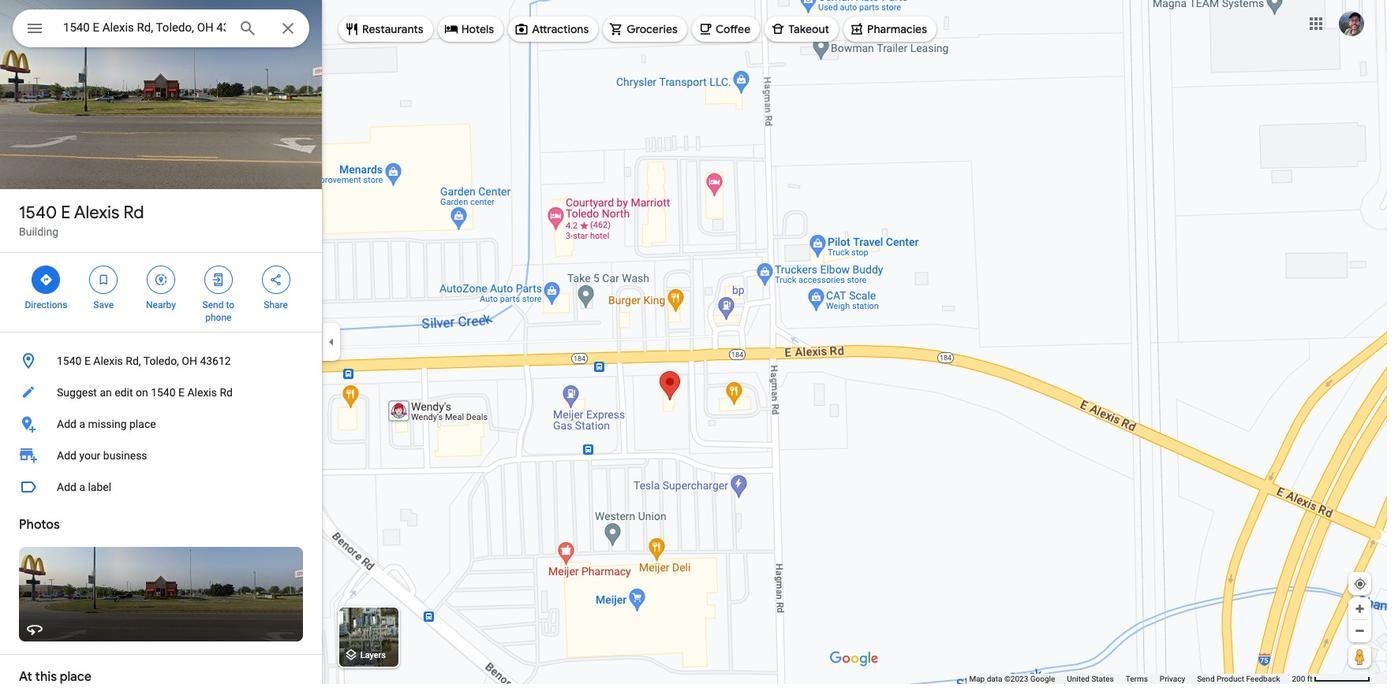 Task type: describe. For each thing, give the bounding box(es) containing it.
send product feedback
[[1197, 675, 1280, 684]]

add for add your business
[[57, 450, 76, 462]]

200 ft button
[[1292, 675, 1371, 684]]

google maps element
[[0, 0, 1387, 685]]

add a missing place
[[57, 418, 156, 431]]

on
[[136, 387, 148, 399]]

2 vertical spatial alexis
[[187, 387, 217, 399]]

united states
[[1067, 675, 1114, 684]]

photos
[[19, 518, 60, 533]]

groceries button
[[603, 10, 687, 48]]

attractions button
[[508, 10, 598, 48]]


[[269, 271, 283, 289]]

nearby
[[146, 300, 176, 311]]

 search field
[[13, 9, 309, 50]]

43612
[[200, 355, 231, 368]]

ft
[[1307, 675, 1313, 684]]

takeout
[[788, 22, 829, 36]]

show your location image
[[1353, 578, 1367, 592]]

your
[[79, 450, 100, 462]]

states
[[1092, 675, 1114, 684]]

1540 E Alexis Rd, Toledo, OH 43612 field
[[13, 9, 309, 47]]

send for send product feedback
[[1197, 675, 1215, 684]]

attractions
[[532, 22, 589, 36]]

privacy
[[1160, 675, 1185, 684]]

a for label
[[79, 481, 85, 494]]

alexis for rd
[[74, 202, 119, 224]]

add a label
[[57, 481, 111, 494]]

suggest an edit on 1540 e alexis rd
[[57, 387, 233, 399]]

pharmacies button
[[844, 10, 937, 48]]

add your business
[[57, 450, 147, 462]]

none field inside 1540 e alexis rd, toledo, oh 43612 field
[[63, 18, 226, 37]]

united
[[1067, 675, 1090, 684]]

rd,
[[126, 355, 141, 368]]

1540 e alexis rd building
[[19, 202, 144, 238]]

missing
[[88, 418, 127, 431]]

1540 e alexis rd, toledo, oh 43612 button
[[0, 346, 322, 377]]

hotels button
[[438, 10, 504, 48]]

coffee
[[716, 22, 751, 36]]

to
[[226, 300, 234, 311]]

restaurants
[[362, 22, 423, 36]]

share
[[264, 300, 288, 311]]

product
[[1217, 675, 1244, 684]]

oh
[[182, 355, 197, 368]]

footer inside google maps "element"
[[969, 675, 1292, 685]]

a for missing
[[79, 418, 85, 431]]

send to phone
[[202, 300, 234, 324]]



Task type: locate. For each thing, give the bounding box(es) containing it.
save
[[93, 300, 114, 311]]

1540 right on
[[151, 387, 176, 399]]

add inside button
[[57, 481, 76, 494]]

add your business link
[[0, 440, 322, 472]]

0 vertical spatial e
[[61, 202, 71, 224]]

add
[[57, 418, 76, 431], [57, 450, 76, 462], [57, 481, 76, 494]]

map data ©2023 google
[[969, 675, 1055, 684]]

groceries
[[627, 22, 678, 36]]

map
[[969, 675, 985, 684]]

privacy button
[[1160, 675, 1185, 685]]

an
[[100, 387, 112, 399]]

footer
[[969, 675, 1292, 685]]

1 vertical spatial e
[[84, 355, 91, 368]]


[[39, 271, 53, 289]]

1540
[[19, 202, 57, 224], [57, 355, 82, 368], [151, 387, 176, 399]]

place
[[129, 418, 156, 431]]

takeout button
[[765, 10, 839, 48]]

terms
[[1126, 675, 1148, 684]]

200 ft
[[1292, 675, 1313, 684]]

 button
[[13, 9, 57, 50]]

1 horizontal spatial rd
[[220, 387, 233, 399]]

rd inside the 1540 e alexis rd building
[[123, 202, 144, 224]]

send up phone
[[202, 300, 224, 311]]

a left "label"
[[79, 481, 85, 494]]

phone
[[205, 312, 231, 324]]

coffee button
[[692, 10, 760, 48]]

collapse side panel image
[[323, 334, 340, 351]]

0 vertical spatial send
[[202, 300, 224, 311]]

add left "label"
[[57, 481, 76, 494]]

alexis down oh
[[187, 387, 217, 399]]

add for add a missing place
[[57, 418, 76, 431]]

0 vertical spatial alexis
[[74, 202, 119, 224]]

united states button
[[1067, 675, 1114, 685]]


[[154, 271, 168, 289]]

1540 up 'suggest'
[[57, 355, 82, 368]]

1 horizontal spatial send
[[1197, 675, 1215, 684]]

2 vertical spatial e
[[178, 387, 185, 399]]

0 vertical spatial rd
[[123, 202, 144, 224]]


[[25, 17, 44, 39]]

0 vertical spatial add
[[57, 418, 76, 431]]

alexis inside the 1540 e alexis rd building
[[74, 202, 119, 224]]

e for rd
[[61, 202, 71, 224]]

toledo,
[[143, 355, 179, 368]]

building
[[19, 226, 58, 238]]

pharmacies
[[867, 22, 927, 36]]

rd
[[123, 202, 144, 224], [220, 387, 233, 399]]

0 horizontal spatial send
[[202, 300, 224, 311]]

directions
[[25, 300, 67, 311]]

edit
[[115, 387, 133, 399]]

zoom out image
[[1354, 626, 1366, 638]]


[[96, 271, 111, 289]]

1 vertical spatial a
[[79, 481, 85, 494]]

add for add a label
[[57, 481, 76, 494]]

©2023
[[1004, 675, 1028, 684]]

a
[[79, 418, 85, 431], [79, 481, 85, 494]]

0 horizontal spatial rd
[[123, 202, 144, 224]]

feedback
[[1246, 675, 1280, 684]]

alexis for rd,
[[93, 355, 123, 368]]

add left your
[[57, 450, 76, 462]]

None field
[[63, 18, 226, 37]]

add a missing place button
[[0, 409, 322, 440]]

footer containing map data ©2023 google
[[969, 675, 1292, 685]]

1 vertical spatial rd
[[220, 387, 233, 399]]

send
[[202, 300, 224, 311], [1197, 675, 1215, 684]]

2 vertical spatial 1540
[[151, 387, 176, 399]]

1540 inside the 1540 e alexis rd building
[[19, 202, 57, 224]]

a inside button
[[79, 418, 85, 431]]

0 vertical spatial 1540
[[19, 202, 57, 224]]

1 a from the top
[[79, 418, 85, 431]]

actions for 1540 e alexis rd region
[[0, 253, 322, 332]]

add inside button
[[57, 418, 76, 431]]

alexis left 'rd,'
[[93, 355, 123, 368]]

2 add from the top
[[57, 450, 76, 462]]

google
[[1030, 675, 1055, 684]]

send inside the send to phone
[[202, 300, 224, 311]]

layers
[[360, 651, 386, 661]]

business
[[103, 450, 147, 462]]

1 vertical spatial 1540
[[57, 355, 82, 368]]

1 add from the top
[[57, 418, 76, 431]]

suggest
[[57, 387, 97, 399]]

2 a from the top
[[79, 481, 85, 494]]

send inside button
[[1197, 675, 1215, 684]]

hotels
[[461, 22, 494, 36]]

200
[[1292, 675, 1305, 684]]

e inside the 1540 e alexis rd building
[[61, 202, 71, 224]]

add a label button
[[0, 472, 322, 503]]

1540 e alexis rd main content
[[0, 0, 322, 685]]

send left product
[[1197, 675, 1215, 684]]

1540 up building
[[19, 202, 57, 224]]

a left "missing"
[[79, 418, 85, 431]]

rd inside button
[[220, 387, 233, 399]]

1540 for rd,
[[57, 355, 82, 368]]

alexis up 
[[74, 202, 119, 224]]

show street view coverage image
[[1348, 645, 1371, 669]]

1 horizontal spatial e
[[84, 355, 91, 368]]

1 vertical spatial alexis
[[93, 355, 123, 368]]

restaurants button
[[338, 10, 433, 48]]

e
[[61, 202, 71, 224], [84, 355, 91, 368], [178, 387, 185, 399]]

0 horizontal spatial e
[[61, 202, 71, 224]]

alexis
[[74, 202, 119, 224], [93, 355, 123, 368], [187, 387, 217, 399]]

a inside button
[[79, 481, 85, 494]]

1540 for rd
[[19, 202, 57, 224]]

data
[[987, 675, 1002, 684]]

terms button
[[1126, 675, 1148, 685]]

zoom in image
[[1354, 604, 1366, 615]]

send product feedback button
[[1197, 675, 1280, 685]]

0 vertical spatial a
[[79, 418, 85, 431]]


[[211, 271, 225, 289]]

e for rd,
[[84, 355, 91, 368]]

send for send to phone
[[202, 300, 224, 311]]

2 vertical spatial add
[[57, 481, 76, 494]]

3 add from the top
[[57, 481, 76, 494]]

1540 e alexis rd, toledo, oh 43612
[[57, 355, 231, 368]]

1 vertical spatial add
[[57, 450, 76, 462]]

label
[[88, 481, 111, 494]]

1 vertical spatial send
[[1197, 675, 1215, 684]]

google account: cj baylor  
(christian.baylor@adept.ai) image
[[1339, 11, 1364, 36]]

suggest an edit on 1540 e alexis rd button
[[0, 377, 322, 409]]

2 horizontal spatial e
[[178, 387, 185, 399]]

add down 'suggest'
[[57, 418, 76, 431]]



Task type: vqa. For each thing, say whether or not it's contained in the screenshot.
the Add in Add a missing place button
yes



